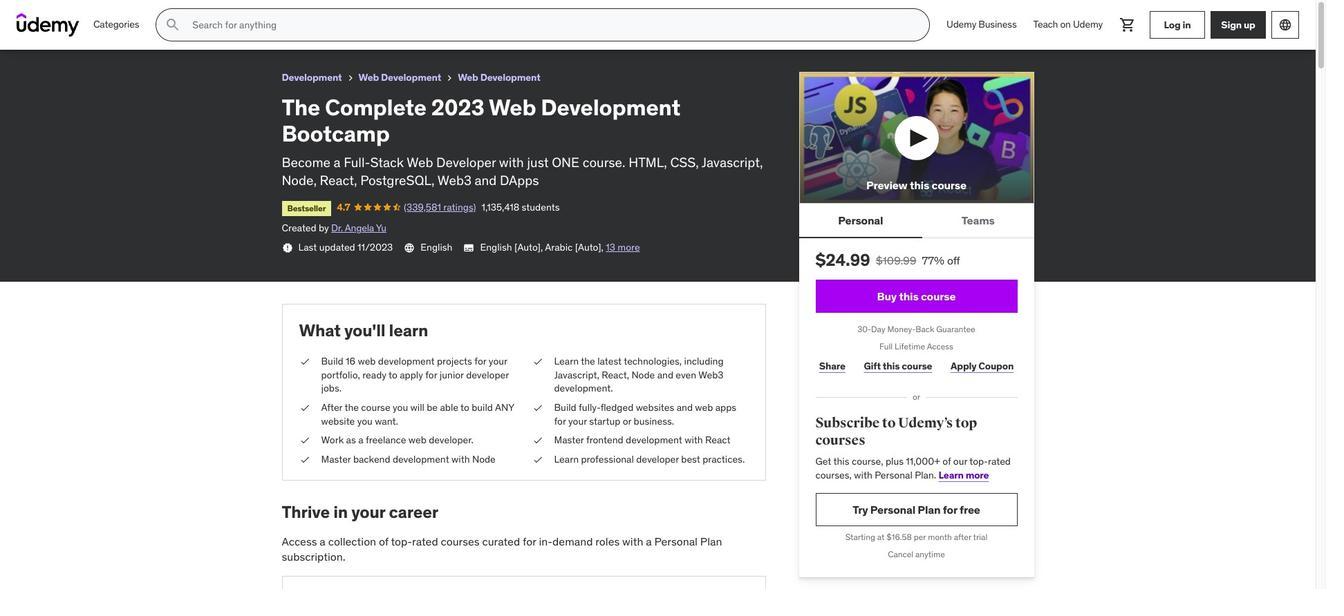 Task type: vqa. For each thing, say whether or not it's contained in the screenshot.
"roles"
yes



Task type: locate. For each thing, give the bounding box(es) containing it.
top- down career
[[391, 535, 412, 549]]

learn down our
[[939, 469, 964, 482]]

web up ready
[[358, 355, 376, 368]]

work as a freelance web developer.
[[321, 434, 473, 447]]

english for english
[[421, 241, 453, 254]]

the for the complete 2023 web development bootcamp
[[11, 6, 30, 20]]

with inside access a collection of top-rated courses curated for in-demand roles with a personal plan subscription.
[[622, 535, 643, 549]]

1 horizontal spatial or
[[913, 392, 920, 402]]

javascript, inside learn the latest technologies, including javascript, react, node and even web3 development.
[[554, 369, 599, 381]]

ratings) down the complete 2023 web development bootcamp
[[135, 24, 168, 36]]

for down development.
[[554, 415, 566, 428]]

complete inside 'the complete 2023 web development bootcamp become a full-stack web developer with just one course. html, css, javascript, node, react, postgresql, web3 and dapps'
[[325, 93, 426, 122]]

2023 right the udemy image
[[87, 6, 114, 20]]

access up subscription.
[[282, 535, 317, 549]]

courses
[[816, 432, 865, 450], [441, 535, 480, 549]]

0 horizontal spatial web development link
[[359, 69, 441, 86]]

for right apply
[[425, 369, 437, 381]]

node down the technologies,
[[632, 369, 655, 381]]

2 horizontal spatial web
[[695, 402, 713, 414]]

(339,581 down the postgresql,
[[404, 201, 441, 213]]

0 vertical spatial development
[[378, 355, 435, 368]]

0 vertical spatial top-
[[970, 456, 988, 468]]

javascript, up development.
[[554, 369, 599, 381]]

learn inside learn the latest technologies, including javascript, react, node and even web3 development.
[[554, 355, 579, 368]]

business
[[979, 18, 1017, 31]]

0 horizontal spatial bestseller
[[17, 26, 55, 36]]

development inside "build 16 web development projects for your portfolio, ready to apply for junior developer jobs."
[[378, 355, 435, 368]]

development inside 'the complete 2023 web development bootcamp become a full-stack web developer with just one course. html, css, javascript, node, react, postgresql, web3 and dapps'
[[541, 93, 680, 122]]

teach on udemy link
[[1025, 8, 1111, 41]]

access down back
[[927, 342, 953, 352]]

0 vertical spatial 1,135,418 students
[[174, 24, 252, 36]]

with inside the get this course, plus 11,000+ of our top-rated courses, with personal plan.
[[854, 469, 872, 482]]

developer
[[466, 369, 509, 381], [636, 453, 679, 466]]

get this course, plus 11,000+ of our top-rated courses, with personal plan.
[[816, 456, 1011, 482]]

0 vertical spatial to
[[389, 369, 397, 381]]

in up collection
[[333, 502, 348, 524]]

or down fledged
[[623, 415, 631, 428]]

1 vertical spatial and
[[657, 369, 673, 381]]

more
[[618, 241, 640, 254], [966, 469, 989, 482]]

2023
[[87, 6, 114, 20], [431, 93, 484, 122]]

1 vertical spatial ratings)
[[443, 201, 476, 213]]

1 vertical spatial build
[[554, 402, 576, 414]]

4.7 left categories dropdown button
[[66, 24, 80, 36]]

0 vertical spatial web3
[[437, 172, 472, 189]]

web3 down including
[[699, 369, 724, 381]]

1 horizontal spatial web
[[408, 434, 426, 447]]

0 horizontal spatial to
[[389, 369, 397, 381]]

this inside gift this course link
[[883, 361, 900, 373]]

javascript, right the css,
[[702, 154, 763, 170]]

to left udemy's
[[882, 415, 896, 432]]

2 horizontal spatial your
[[568, 415, 587, 428]]

1 horizontal spatial 2023
[[431, 93, 484, 122]]

0 horizontal spatial web
[[358, 355, 376, 368]]

apply
[[400, 369, 423, 381]]

with down course,
[[854, 469, 872, 482]]

node
[[632, 369, 655, 381], [472, 453, 496, 466]]

fledged
[[601, 402, 634, 414]]

udemy image
[[17, 13, 80, 37]]

development
[[142, 6, 213, 20], [282, 71, 342, 84], [381, 71, 441, 84], [480, 71, 540, 84], [541, 93, 680, 122]]

sign up link
[[1211, 11, 1266, 39]]

one
[[552, 154, 580, 170]]

on
[[1060, 18, 1071, 31]]

personal up '$16.58'
[[870, 503, 915, 517]]

with
[[499, 154, 524, 170], [685, 434, 703, 447], [452, 453, 470, 466], [854, 469, 872, 482], [622, 535, 643, 549]]

2 vertical spatial to
[[882, 415, 896, 432]]

0 horizontal spatial 2023
[[87, 6, 114, 20]]

build up portfolio,
[[321, 355, 343, 368]]

students
[[214, 24, 252, 36], [522, 201, 560, 213]]

2023 inside 'the complete 2023 web development bootcamp become a full-stack web developer with just one course. html, css, javascript, node, react, postgresql, web3 and dapps'
[[431, 93, 484, 122]]

master left frontend
[[554, 434, 584, 447]]

master down the work
[[321, 453, 351, 466]]

development up apply
[[378, 355, 435, 368]]

web
[[116, 6, 140, 20], [359, 71, 379, 84], [458, 71, 478, 84], [489, 93, 536, 122], [407, 154, 433, 170]]

1,135,418 students
[[174, 24, 252, 36], [482, 201, 560, 213]]

for left the "in-"
[[523, 535, 536, 549]]

personal
[[838, 213, 883, 227], [875, 469, 913, 482], [870, 503, 915, 517], [654, 535, 698, 549]]

personal button
[[799, 204, 922, 237]]

thrive
[[282, 502, 330, 524]]

web3 down developer in the top of the page
[[437, 172, 472, 189]]

web left apps on the right of the page
[[695, 402, 713, 414]]

xsmall image
[[345, 73, 356, 84], [532, 434, 543, 448], [299, 453, 310, 467], [532, 453, 543, 467]]

0 horizontal spatial (339,581 ratings)
[[96, 24, 168, 36]]

2 vertical spatial learn
[[939, 469, 964, 482]]

ratings)
[[135, 24, 168, 36], [443, 201, 476, 213]]

web3 inside learn the latest technologies, including javascript, react, node and even web3 development.
[[699, 369, 724, 381]]

course language image
[[404, 243, 415, 254]]

the up website
[[345, 402, 359, 414]]

0 vertical spatial access
[[927, 342, 953, 352]]

(339,581 down the complete 2023 web development bootcamp
[[96, 24, 133, 36]]

1 horizontal spatial 4.7
[[337, 201, 350, 213]]

english right closed captions icon
[[480, 241, 512, 254]]

1 vertical spatial node
[[472, 453, 496, 466]]

of
[[943, 456, 951, 468], [379, 535, 389, 549]]

1 horizontal spatial complete
[[325, 93, 426, 122]]

a
[[334, 154, 341, 170], [358, 434, 363, 447], [320, 535, 326, 549], [646, 535, 652, 549]]

course inside buy this course button
[[921, 289, 956, 303]]

lifetime
[[895, 342, 925, 352]]

this inside preview this course button
[[910, 178, 929, 192]]

english right course language image
[[421, 241, 453, 254]]

course inside "after the course you will be able to build any website you want."
[[361, 402, 390, 414]]

the inside "after the course you will be able to build any website you want."
[[345, 402, 359, 414]]

build left "fully-"
[[554, 402, 576, 414]]

1 vertical spatial 1,135,418
[[482, 201, 519, 213]]

courses inside subscribe to udemy's top courses
[[816, 432, 865, 450]]

backend
[[353, 453, 390, 466]]

0 vertical spatial web
[[358, 355, 376, 368]]

course.
[[583, 154, 625, 170]]

course
[[932, 178, 967, 192], [921, 289, 956, 303], [902, 361, 932, 373], [361, 402, 390, 414]]

after
[[321, 402, 342, 414]]

course up the 'want.'
[[361, 402, 390, 414]]

your up collection
[[351, 502, 385, 524]]

udemy's
[[898, 415, 953, 432]]

and down the technologies,
[[657, 369, 673, 381]]

master
[[554, 434, 584, 447], [321, 453, 351, 466]]

0 vertical spatial (339,581
[[96, 24, 133, 36]]

trial
[[973, 532, 988, 543]]

will
[[410, 402, 424, 414]]

full-
[[344, 154, 370, 170]]

courses left curated
[[441, 535, 480, 549]]

1 vertical spatial access
[[282, 535, 317, 549]]

1 horizontal spatial in
[[1183, 18, 1191, 31]]

preview this course button
[[799, 72, 1034, 204]]

1,135,418 down the complete 2023 web development bootcamp
[[174, 24, 211, 36]]

node down developer.
[[472, 453, 496, 466]]

of right collection
[[379, 535, 389, 549]]

1 vertical spatial plan
[[700, 535, 722, 549]]

course for after the course you will be able to build any website you want.
[[361, 402, 390, 414]]

students down dapps
[[522, 201, 560, 213]]

to inside "after the course you will be able to build any website you want."
[[461, 402, 469, 414]]

rated up learn more
[[988, 456, 1011, 468]]

0 horizontal spatial or
[[623, 415, 631, 428]]

in right "log"
[[1183, 18, 1191, 31]]

1 vertical spatial (339,581
[[404, 201, 441, 213]]

udemy left business
[[947, 18, 976, 31]]

1 vertical spatial in
[[333, 502, 348, 524]]

or up udemy's
[[913, 392, 920, 402]]

2023 for the complete 2023 web development bootcamp become a full-stack web developer with just one course. html, css, javascript, node, react, postgresql, web3 and dapps
[[431, 93, 484, 122]]

build inside build fully-fledged websites and web apps for your startup or business.
[[554, 402, 576, 414]]

plan.
[[915, 469, 936, 482]]

2 web development link from the left
[[458, 69, 540, 86]]

0 horizontal spatial the
[[11, 6, 30, 20]]

the left latest
[[581, 355, 595, 368]]

top- right our
[[970, 456, 988, 468]]

1 horizontal spatial (339,581 ratings)
[[404, 201, 476, 213]]

course for buy this course
[[921, 289, 956, 303]]

1 vertical spatial bootcamp
[[282, 120, 390, 148]]

developer up build
[[466, 369, 509, 381]]

0 horizontal spatial master
[[321, 453, 351, 466]]

shopping cart with 0 items image
[[1119, 17, 1136, 33]]

this right the preview
[[910, 178, 929, 192]]

0 vertical spatial in
[[1183, 18, 1191, 31]]

a inside 'the complete 2023 web development bootcamp become a full-stack web developer with just one course. html, css, javascript, node, react, postgresql, web3 and dapps'
[[334, 154, 341, 170]]

course inside gift this course link
[[902, 361, 932, 373]]

students right submit search image
[[214, 24, 252, 36]]

1 horizontal spatial to
[[461, 402, 469, 414]]

tab list
[[799, 204, 1034, 239]]

1 horizontal spatial javascript,
[[702, 154, 763, 170]]

udemy
[[947, 18, 976, 31], [1073, 18, 1103, 31]]

a up subscription.
[[320, 535, 326, 549]]

javascript,
[[702, 154, 763, 170], [554, 369, 599, 381]]

your down "fully-"
[[568, 415, 587, 428]]

udemy right on at the top
[[1073, 18, 1103, 31]]

this inside the get this course, plus 11,000+ of our top-rated courses, with personal plan.
[[833, 456, 849, 468]]

1 udemy from the left
[[947, 18, 976, 31]]

of left our
[[943, 456, 951, 468]]

1 vertical spatial 1,135,418 students
[[482, 201, 560, 213]]

learn for learn more
[[939, 469, 964, 482]]

0 vertical spatial node
[[632, 369, 655, 381]]

and right websites
[[677, 402, 693, 414]]

access inside 30-day money-back guarantee full lifetime access
[[927, 342, 953, 352]]

full
[[880, 342, 893, 352]]

4.7 up dr. in the left of the page
[[337, 201, 350, 213]]

0 vertical spatial 1,135,418
[[174, 24, 211, 36]]

and down developer in the top of the page
[[475, 172, 497, 189]]

1 vertical spatial of
[[379, 535, 389, 549]]

development down business.
[[626, 434, 682, 447]]

the complete 2023 web development bootcamp become a full-stack web developer with just one course. html, css, javascript, node, react, postgresql, web3 and dapps
[[282, 93, 763, 189]]

0 horizontal spatial web3
[[437, 172, 472, 189]]

technologies,
[[624, 355, 682, 368]]

day
[[871, 324, 885, 335]]

to right able
[[461, 402, 469, 414]]

this inside buy this course button
[[899, 289, 919, 303]]

0 horizontal spatial and
[[475, 172, 497, 189]]

build 16 web development projects for your portfolio, ready to apply for junior developer jobs.
[[321, 355, 509, 395]]

complete left categories
[[33, 6, 84, 20]]

1 horizontal spatial (339,581
[[404, 201, 441, 213]]

0 vertical spatial and
[[475, 172, 497, 189]]

1 horizontal spatial top-
[[970, 456, 988, 468]]

1 vertical spatial complete
[[325, 93, 426, 122]]

personal down "plus"
[[875, 469, 913, 482]]

course inside preview this course button
[[932, 178, 967, 192]]

rated down career
[[412, 535, 438, 549]]

you left the 'want.'
[[357, 415, 373, 428]]

build inside "build 16 web development projects for your portfolio, ready to apply for junior developer jobs."
[[321, 355, 343, 368]]

0 horizontal spatial students
[[214, 24, 252, 36]]

web3 inside 'the complete 2023 web development bootcamp become a full-stack web developer with just one course. html, css, javascript, node, react, postgresql, web3 and dapps'
[[437, 172, 472, 189]]

react, down latest
[[602, 369, 629, 381]]

created
[[282, 222, 316, 235]]

0 horizontal spatial complete
[[33, 6, 84, 20]]

and
[[475, 172, 497, 189], [657, 369, 673, 381], [677, 402, 693, 414]]

1 horizontal spatial more
[[966, 469, 989, 482]]

off
[[947, 254, 960, 268]]

development down work as a freelance web developer.
[[393, 453, 449, 466]]

to inside subscribe to udemy's top courses
[[882, 415, 896, 432]]

thrive in your career element
[[282, 502, 766, 590]]

1 horizontal spatial the
[[282, 93, 320, 122]]

1 vertical spatial 2023
[[431, 93, 484, 122]]

react, inside 'the complete 2023 web development bootcamp become a full-stack web developer with just one course. html, css, javascript, node, react, postgresql, web3 and dapps'
[[320, 172, 357, 189]]

course up teams
[[932, 178, 967, 192]]

1 horizontal spatial your
[[489, 355, 507, 368]]

you
[[393, 402, 408, 414], [357, 415, 373, 428]]

30-
[[858, 324, 871, 335]]

2 udemy from the left
[[1073, 18, 1103, 31]]

2 web development from the left
[[458, 71, 540, 84]]

startup
[[589, 415, 620, 428]]

1,135,418 down dapps
[[482, 201, 519, 213]]

to
[[389, 369, 397, 381], [461, 402, 469, 414], [882, 415, 896, 432]]

complete
[[33, 6, 84, 20], [325, 93, 426, 122]]

0 vertical spatial the
[[11, 6, 30, 20]]

0 vertical spatial learn
[[554, 355, 579, 368]]

this right gift
[[883, 361, 900, 373]]

0 vertical spatial build
[[321, 355, 343, 368]]

learn left professional
[[554, 453, 579, 466]]

1 vertical spatial students
[[522, 201, 560, 213]]

(339,581 ratings) up closed captions icon
[[404, 201, 476, 213]]

0 vertical spatial react,
[[320, 172, 357, 189]]

updated
[[319, 241, 355, 254]]

2 english from the left
[[480, 241, 512, 254]]

access inside access a collection of top-rated courses curated for in-demand roles with a personal plan subscription.
[[282, 535, 317, 549]]

xsmall image for after the course you will be able to build any website you want.
[[299, 402, 310, 415]]

development for master frontend development with react
[[626, 434, 682, 447]]

0 horizontal spatial developer
[[466, 369, 509, 381]]

courses down subscribe
[[816, 432, 865, 450]]

web development link
[[359, 69, 441, 86], [458, 69, 540, 86]]

course,
[[852, 456, 883, 468]]

this right buy
[[899, 289, 919, 303]]

1 english from the left
[[421, 241, 453, 254]]

a left full-
[[334, 154, 341, 170]]

or
[[913, 392, 920, 402], [623, 415, 631, 428]]

web development
[[359, 71, 441, 84], [458, 71, 540, 84]]

personal right roles
[[654, 535, 698, 549]]

free
[[960, 503, 980, 517]]

build for portfolio,
[[321, 355, 343, 368]]

tab list containing personal
[[799, 204, 1034, 239]]

web development for first the web development link from right
[[458, 71, 540, 84]]

web up master backend development with node
[[408, 434, 426, 447]]

the inside learn the latest technologies, including javascript, react, node and even web3 development.
[[581, 355, 595, 368]]

a right roles
[[646, 535, 652, 549]]

learn up development.
[[554, 355, 579, 368]]

this for get
[[833, 456, 849, 468]]

stack
[[370, 154, 404, 170]]

node inside learn the latest technologies, including javascript, react, node and even web3 development.
[[632, 369, 655, 381]]

react, down full-
[[320, 172, 357, 189]]

for inside build fully-fledged websites and web apps for your startup or business.
[[554, 415, 566, 428]]

personal inside the get this course, plus 11,000+ of our top-rated courses, with personal plan.
[[875, 469, 913, 482]]

the inside 'the complete 2023 web development bootcamp become a full-stack web developer with just one course. html, css, javascript, node, react, postgresql, web3 and dapps'
[[282, 93, 320, 122]]

your right the projects in the left bottom of the page
[[489, 355, 507, 368]]

1 vertical spatial to
[[461, 402, 469, 414]]

(339,581 ratings)
[[96, 24, 168, 36], [404, 201, 476, 213]]

0 horizontal spatial english
[[421, 241, 453, 254]]

0 vertical spatial of
[[943, 456, 951, 468]]

the
[[581, 355, 595, 368], [345, 402, 359, 414]]

business.
[[634, 415, 674, 428]]

curated
[[482, 535, 520, 549]]

1 web development from the left
[[359, 71, 441, 84]]

with up 'best'
[[685, 434, 703, 447]]

personal down the preview
[[838, 213, 883, 227]]

this up courses,
[[833, 456, 849, 468]]

developer down master frontend development with react
[[636, 453, 679, 466]]

access
[[927, 342, 953, 352], [282, 535, 317, 549]]

to left apply
[[389, 369, 397, 381]]

xsmall image for last updated 11/2023
[[282, 243, 293, 254]]

complete up stack at the left top
[[325, 93, 426, 122]]

1 vertical spatial top-
[[391, 535, 412, 549]]

2023 for the complete 2023 web development bootcamp
[[87, 6, 114, 20]]

0 horizontal spatial javascript,
[[554, 369, 599, 381]]

2023 up developer in the top of the page
[[431, 93, 484, 122]]

1 vertical spatial the
[[282, 93, 320, 122]]

course up back
[[921, 289, 956, 303]]

0 horizontal spatial react,
[[320, 172, 357, 189]]

as
[[346, 434, 356, 447]]

2 vertical spatial your
[[351, 502, 385, 524]]

development link
[[282, 69, 342, 86]]

0 vertical spatial complete
[[33, 6, 84, 20]]

you left will
[[393, 402, 408, 414]]

get
[[816, 456, 831, 468]]

more down our
[[966, 469, 989, 482]]

development for master backend development with node
[[393, 453, 449, 466]]

1 vertical spatial your
[[568, 415, 587, 428]]

0 horizontal spatial access
[[282, 535, 317, 549]]

1 horizontal spatial and
[[657, 369, 673, 381]]

course down lifetime
[[902, 361, 932, 373]]

master for master frontend development with react
[[554, 434, 584, 447]]

0 vertical spatial rated
[[988, 456, 1011, 468]]

13 more button
[[606, 241, 640, 255]]

xsmall image
[[444, 73, 455, 84], [282, 243, 293, 254], [299, 355, 310, 369], [532, 355, 543, 369], [299, 402, 310, 415], [532, 402, 543, 415], [299, 434, 310, 448]]

junior
[[440, 369, 464, 381]]

(339,581 ratings) down the complete 2023 web development bootcamp
[[96, 24, 168, 36]]

bootcamp inside 'the complete 2023 web development bootcamp become a full-stack web developer with just one course. html, css, javascript, node, react, postgresql, web3 and dapps'
[[282, 120, 390, 148]]

thrive in your career
[[282, 502, 438, 524]]

rated inside the get this course, plus 11,000+ of our top-rated courses, with personal plan.
[[988, 456, 1011, 468]]

back
[[916, 324, 934, 335]]

(339,581
[[96, 24, 133, 36], [404, 201, 441, 213]]

0 horizontal spatial udemy
[[947, 18, 976, 31]]

and inside 'the complete 2023 web development bootcamp become a full-stack web developer with just one course. html, css, javascript, node, react, postgresql, web3 and dapps'
[[475, 172, 497, 189]]

0 vertical spatial you
[[393, 402, 408, 414]]

1 vertical spatial courses
[[441, 535, 480, 549]]

ratings) up closed captions icon
[[443, 201, 476, 213]]

13
[[606, 241, 615, 254]]

1 vertical spatial you
[[357, 415, 373, 428]]

1 horizontal spatial web development link
[[458, 69, 540, 86]]

with right roles
[[622, 535, 643, 549]]

closed captions image
[[464, 242, 475, 253]]

0 vertical spatial the
[[581, 355, 595, 368]]

more right 13
[[618, 241, 640, 254]]

1 vertical spatial web3
[[699, 369, 724, 381]]

buy this course button
[[816, 280, 1017, 313]]

postgresql,
[[360, 172, 435, 189]]

1 horizontal spatial build
[[554, 402, 576, 414]]

course for gift this course
[[902, 361, 932, 373]]

0 horizontal spatial rated
[[412, 535, 438, 549]]

1 horizontal spatial plan
[[918, 503, 941, 517]]

0 horizontal spatial of
[[379, 535, 389, 549]]

1 horizontal spatial node
[[632, 369, 655, 381]]

website
[[321, 415, 355, 428]]

0 vertical spatial plan
[[918, 503, 941, 517]]

with up dapps
[[499, 154, 524, 170]]



Task type: describe. For each thing, give the bounding box(es) containing it.
gift this course link
[[860, 353, 936, 381]]

Search for anything text field
[[190, 13, 913, 37]]

latest
[[597, 355, 622, 368]]

work
[[321, 434, 344, 447]]

dr. angela yu link
[[331, 222, 386, 235]]

this for preview
[[910, 178, 929, 192]]

just
[[527, 154, 549, 170]]

buy
[[877, 289, 897, 303]]

with down developer.
[[452, 453, 470, 466]]

learn
[[389, 320, 428, 342]]

xsmall image for build fully-fledged websites and web apps for your startup or business.
[[532, 402, 543, 415]]

rated inside access a collection of top-rated courses curated for in-demand roles with a personal plan subscription.
[[412, 535, 438, 549]]

1 web development link from the left
[[359, 69, 441, 86]]

1 vertical spatial more
[[966, 469, 989, 482]]

77%
[[922, 254, 945, 268]]

last
[[298, 241, 317, 254]]

categories
[[93, 18, 139, 31]]

log in
[[1164, 18, 1191, 31]]

developer.
[[429, 434, 473, 447]]

node,
[[282, 172, 317, 189]]

teach on udemy
[[1033, 18, 1103, 31]]

for left free
[[943, 503, 957, 517]]

created by dr. angela yu
[[282, 222, 386, 235]]

subscribe
[[816, 415, 880, 432]]

xsmall image for learn the latest technologies, including javascript, react, node and even web3 development.
[[532, 355, 543, 369]]

preview
[[866, 178, 908, 192]]

in for thrive
[[333, 502, 348, 524]]

anytime
[[915, 550, 945, 560]]

websites
[[636, 402, 674, 414]]

0 horizontal spatial (339,581
[[96, 24, 133, 36]]

english [auto], arabic [auto] , 13 more
[[480, 241, 640, 254]]

a right as
[[358, 434, 363, 447]]

top- inside access a collection of top-rated courses curated for in-demand roles with a personal plan subscription.
[[391, 535, 412, 549]]

subscribe to udemy's top courses
[[816, 415, 977, 450]]

html,
[[629, 154, 667, 170]]

teams
[[962, 213, 995, 227]]

personal inside personal button
[[838, 213, 883, 227]]

try personal plan for free link
[[816, 494, 1017, 527]]

,
[[601, 241, 604, 254]]

gift
[[864, 361, 881, 373]]

choose a language image
[[1278, 18, 1292, 32]]

top- inside the get this course, plus 11,000+ of our top-rated courses, with personal plan.
[[970, 456, 988, 468]]

and inside learn the latest technologies, including javascript, react, node and even web3 development.
[[657, 369, 673, 381]]

css,
[[670, 154, 699, 170]]

gift this course
[[864, 361, 932, 373]]

16
[[346, 355, 355, 368]]

30-day money-back guarantee full lifetime access
[[858, 324, 975, 352]]

courses inside access a collection of top-rated courses curated for in-demand roles with a personal plan subscription.
[[441, 535, 480, 549]]

dapps
[[500, 172, 539, 189]]

professional
[[581, 453, 634, 466]]

the for learn
[[581, 355, 595, 368]]

javascript, inside 'the complete 2023 web development bootcamp become a full-stack web developer with just one course. html, css, javascript, node, react, postgresql, web3 and dapps'
[[702, 154, 763, 170]]

web inside "build 16 web development projects for your portfolio, ready to apply for junior developer jobs."
[[358, 355, 376, 368]]

0 horizontal spatial you
[[357, 415, 373, 428]]

[auto], arabic
[[514, 241, 573, 254]]

best
[[681, 453, 700, 466]]

what
[[299, 320, 341, 342]]

apply
[[951, 361, 977, 373]]

for right the projects in the left bottom of the page
[[475, 355, 486, 368]]

with inside 'the complete 2023 web development bootcamp become a full-stack web developer with just one course. html, css, javascript, node, react, postgresql, web3 and dapps'
[[499, 154, 524, 170]]

by
[[319, 222, 329, 235]]

coupon
[[979, 361, 1014, 373]]

$109.99
[[876, 254, 916, 268]]

[auto]
[[575, 241, 601, 254]]

build for for
[[554, 402, 576, 414]]

0 vertical spatial 4.7
[[66, 24, 80, 36]]

apps
[[715, 402, 736, 414]]

sign
[[1221, 18, 1242, 31]]

1 horizontal spatial 1,135,418 students
[[482, 201, 560, 213]]

developer inside "build 16 web development projects for your portfolio, ready to apply for junior developer jobs."
[[466, 369, 509, 381]]

access a collection of top-rated courses curated for in-demand roles with a personal plan subscription.
[[282, 535, 722, 565]]

want.
[[375, 415, 398, 428]]

build
[[472, 402, 493, 414]]

starting
[[845, 532, 875, 543]]

11,000+
[[906, 456, 940, 468]]

english for english [auto], arabic [auto] , 13 more
[[480, 241, 512, 254]]

for inside access a collection of top-rated courses curated for in-demand roles with a personal plan subscription.
[[523, 535, 536, 549]]

this for gift
[[883, 361, 900, 373]]

your inside "build 16 web development projects for your portfolio, ready to apply for junior developer jobs."
[[489, 355, 507, 368]]

and inside build fully-fledged websites and web apps for your startup or business.
[[677, 402, 693, 414]]

learn more
[[939, 469, 989, 482]]

1 vertical spatial developer
[[636, 453, 679, 466]]

0 vertical spatial more
[[618, 241, 640, 254]]

the for the complete 2023 web development bootcamp become a full-stack web developer with just one course. html, css, javascript, node, react, postgresql, web3 and dapps
[[282, 93, 320, 122]]

your inside build fully-fledged websites and web apps for your startup or business.
[[568, 415, 587, 428]]

0 horizontal spatial your
[[351, 502, 385, 524]]

jobs.
[[321, 383, 342, 395]]

$24.99
[[816, 250, 870, 271]]

11/2023
[[358, 241, 393, 254]]

0 horizontal spatial ratings)
[[135, 24, 168, 36]]

1 vertical spatial (339,581 ratings)
[[404, 201, 476, 213]]

the for after
[[345, 402, 359, 414]]

ready
[[362, 369, 386, 381]]

submit search image
[[165, 17, 181, 33]]

xsmall image for work as a freelance web developer.
[[299, 434, 310, 448]]

any
[[495, 402, 514, 414]]

personal inside access a collection of top-rated courses curated for in-demand roles with a personal plan subscription.
[[654, 535, 698, 549]]

share
[[819, 361, 845, 373]]

personal inside try personal plan for free link
[[870, 503, 915, 517]]

learn professional developer best practices.
[[554, 453, 745, 466]]

in for log
[[1183, 18, 1191, 31]]

apply coupon
[[951, 361, 1014, 373]]

after
[[954, 532, 971, 543]]

0 vertical spatial or
[[913, 392, 920, 402]]

cancel
[[888, 550, 913, 560]]

learn for learn the latest technologies, including javascript, react, node and even web3 development.
[[554, 355, 579, 368]]

to inside "build 16 web development projects for your portfolio, ready to apply for junior developer jobs."
[[389, 369, 397, 381]]

teach
[[1033, 18, 1058, 31]]

starting at $16.58 per month after trial cancel anytime
[[845, 532, 988, 560]]

freelance
[[366, 434, 406, 447]]

this for buy
[[899, 289, 919, 303]]

1 horizontal spatial students
[[522, 201, 560, 213]]

react, inside learn the latest technologies, including javascript, react, node and even web3 development.
[[602, 369, 629, 381]]

course for preview this course
[[932, 178, 967, 192]]

complete for the complete 2023 web development bootcamp
[[33, 6, 84, 20]]

apply coupon button
[[947, 353, 1017, 381]]

plus
[[886, 456, 904, 468]]

master backend development with node
[[321, 453, 496, 466]]

2 vertical spatial web
[[408, 434, 426, 447]]

1 vertical spatial bestseller
[[287, 203, 326, 213]]

$24.99 $109.99 77% off
[[816, 250, 960, 271]]

after the course you will be able to build any website you want.
[[321, 402, 514, 428]]

collection
[[328, 535, 376, 549]]

0 vertical spatial students
[[214, 24, 252, 36]]

learn more link
[[939, 469, 989, 482]]

guarantee
[[936, 324, 975, 335]]

at
[[877, 532, 885, 543]]

0 vertical spatial bestseller
[[17, 26, 55, 36]]

xsmall image for learn professional developer best practices.
[[532, 453, 543, 467]]

web inside build fully-fledged websites and web apps for your startup or business.
[[695, 402, 713, 414]]

xsmall image for master frontend development with react
[[532, 434, 543, 448]]

master frontend development with react
[[554, 434, 731, 447]]

learn for learn professional developer best practices.
[[554, 453, 579, 466]]

portfolio,
[[321, 369, 360, 381]]

xsmall image for build 16 web development projects for your portfolio, ready to apply for junior developer jobs.
[[299, 355, 310, 369]]

or inside build fully-fledged websites and web apps for your startup or business.
[[623, 415, 631, 428]]

web development for 2nd the web development link from right
[[359, 71, 441, 84]]

teams button
[[922, 204, 1034, 237]]

master for master backend development with node
[[321, 453, 351, 466]]

1 horizontal spatial you
[[393, 402, 408, 414]]

try
[[853, 503, 868, 517]]

plan inside access a collection of top-rated courses curated for in-demand roles with a personal plan subscription.
[[700, 535, 722, 549]]

log
[[1164, 18, 1181, 31]]

demand
[[553, 535, 593, 549]]

react
[[705, 434, 731, 447]]

you'll
[[344, 320, 385, 342]]

career
[[389, 502, 438, 524]]

top
[[955, 415, 977, 432]]

buy this course
[[877, 289, 956, 303]]

be
[[427, 402, 438, 414]]

$16.58
[[887, 532, 912, 543]]

of inside the get this course, plus 11,000+ of our top-rated courses, with personal plan.
[[943, 456, 951, 468]]

developer
[[436, 154, 496, 170]]

build fully-fledged websites and web apps for your startup or business.
[[554, 402, 736, 428]]

bootcamp for the complete 2023 web development bootcamp become a full-stack web developer with just one course. html, css, javascript, node, react, postgresql, web3 and dapps
[[282, 120, 390, 148]]

bootcamp for the complete 2023 web development bootcamp
[[215, 6, 270, 20]]

xsmall image for master backend development with node
[[299, 453, 310, 467]]

complete for the complete 2023 web development bootcamp become a full-stack web developer with just one course. html, css, javascript, node, react, postgresql, web3 and dapps
[[325, 93, 426, 122]]

of inside access a collection of top-rated courses curated for in-demand roles with a personal plan subscription.
[[379, 535, 389, 549]]

learn the latest technologies, including javascript, react, node and even web3 development.
[[554, 355, 724, 395]]

the complete 2023 web development bootcamp
[[11, 6, 270, 20]]



